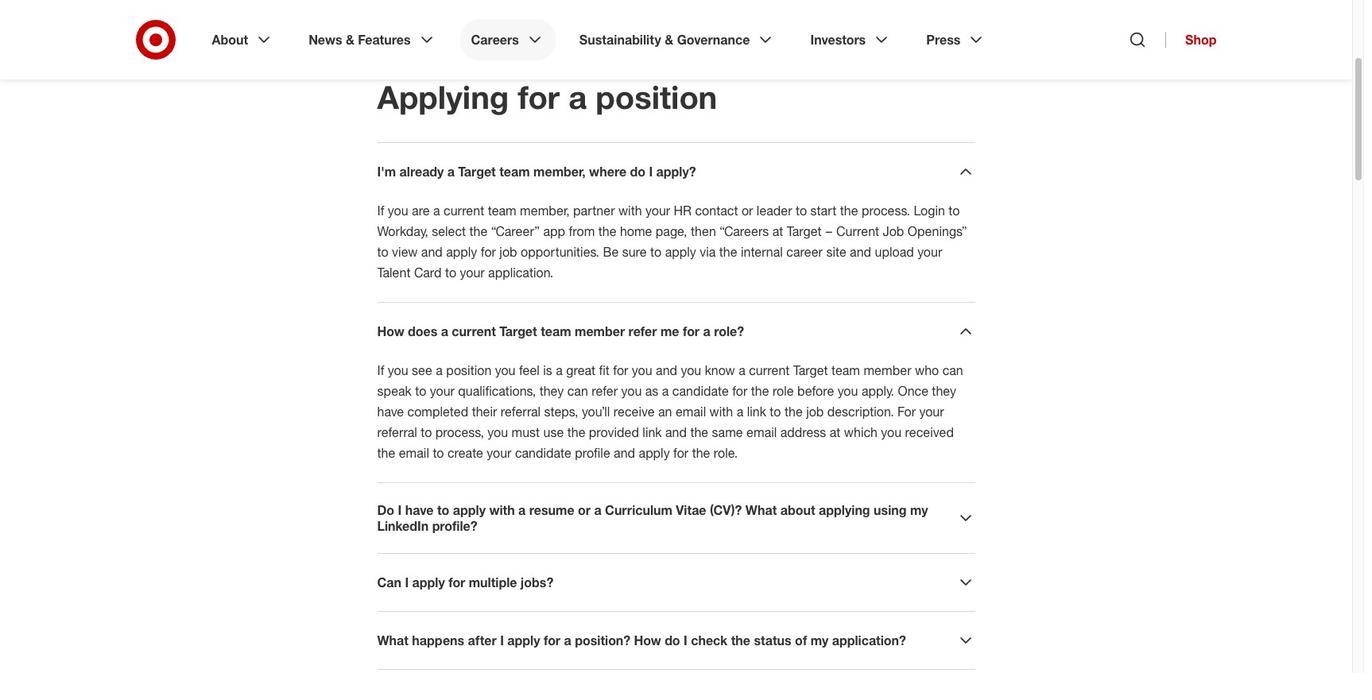 Task type: describe. For each thing, give the bounding box(es) containing it.
my inside dropdown button
[[811, 633, 829, 649]]

your up page,
[[646, 203, 670, 219]]

you inside if you are a current team member, partner with your hr contact or leader to start the process. login to workday, select the "career" app from the home page, then "careers at target – current job openings" to view and apply for job opportunities. be sure to apply via the internal career site and upload your talent card to your application.
[[388, 203, 408, 219]]

apply.
[[862, 383, 895, 399]]

a right the is
[[556, 363, 563, 379]]

news & features link
[[298, 19, 447, 60]]

openings"
[[908, 223, 967, 239]]

already
[[400, 164, 444, 180]]

sure
[[622, 244, 647, 260]]

page,
[[656, 223, 688, 239]]

process,
[[436, 425, 484, 441]]

job
[[883, 223, 904, 239]]

before
[[798, 383, 834, 399]]

how does a current target team member refer me for a role?
[[377, 324, 744, 340]]

(cv)?
[[710, 503, 742, 519]]

then
[[691, 223, 716, 239]]

apply inside do i have to apply with a resume or a curriculum vitae (cv)? what about applying using my linkedin profile?
[[453, 503, 486, 519]]

features
[[358, 32, 411, 48]]

to down see at the left of the page
[[415, 383, 427, 399]]

select
[[432, 223, 466, 239]]

you up description.
[[838, 383, 858, 399]]

career
[[787, 244, 823, 260]]

a up same
[[737, 404, 744, 420]]

after
[[468, 633, 497, 649]]

me
[[661, 324, 680, 340]]

you left know
[[681, 363, 702, 379]]

the right the via
[[720, 244, 738, 260]]

you down for
[[881, 425, 902, 441]]

internal
[[741, 244, 783, 260]]

current inside if you are a current team member, partner with your hr contact or leader to start the process. login to workday, select the "career" app from the home page, then "careers at target – current job openings" to view and apply for job opportunities. be sure to apply via the internal career site and upload your talent card to your application.
[[444, 203, 485, 219]]

once
[[898, 383, 929, 399]]

to right login
[[949, 203, 960, 219]]

the up be
[[599, 223, 617, 239]]

the left same
[[691, 425, 709, 441]]

with inside if you see a position you feel is a great fit for you and you know a current target team member who can speak to your qualifications, they can refer you as a candidate for the role before you apply. once they have completed their referral steps, you'll receive an email with a link to the job description. for your referral to process, you must use the provided link and the same email address at which you received the email to create your candidate profile and apply for the role.
[[710, 404, 733, 420]]

for
[[898, 404, 916, 420]]

role
[[773, 383, 794, 399]]

a right as
[[662, 383, 669, 399]]

what happens after i apply for a position? how do i check the status of my application?
[[377, 633, 906, 649]]

refer inside if you see a position you feel is a great fit for you and you know a current target team member who can speak to your qualifications, they can refer you as a candidate for the role before you apply. once they have completed their referral steps, you'll receive an email with a link to the job description. for your referral to process, you must use the provided link and the same email address at which you received the email to create your candidate profile and apply for the role.
[[592, 383, 618, 399]]

news & features
[[309, 32, 411, 48]]

team inside dropdown button
[[500, 164, 530, 180]]

member inside if you see a position you feel is a great fit for you and you know a current target team member who can speak to your qualifications, they can refer you as a candidate for the role before you apply. once they have completed their referral steps, you'll receive an email with a link to the job description. for your referral to process, you must use the provided link and the same email address at which you received the email to create your candidate profile and apply for the role.
[[864, 363, 912, 379]]

for inside if you are a current team member, partner with your hr contact or leader to start the process. login to workday, select the "career" app from the home page, then "careers at target – current job openings" to view and apply for job opportunities. be sure to apply via the internal career site and upload your talent card to your application.
[[481, 244, 496, 260]]

role.
[[714, 445, 738, 461]]

position inside if you see a position you feel is a great fit for you and you know a current target team member who can speak to your qualifications, they can refer you as a candidate for the role before you apply. once they have completed their referral steps, you'll receive an email with a link to the job description. for your referral to process, you must use the provided link and the same email address at which you received the email to create your candidate profile and apply for the role.
[[446, 363, 492, 379]]

your down openings"
[[918, 244, 943, 260]]

& for sustainability
[[665, 32, 674, 48]]

for down careers "link"
[[518, 78, 560, 116]]

current inside dropdown button
[[452, 324, 496, 340]]

to down "role"
[[770, 404, 781, 420]]

start
[[811, 203, 837, 219]]

about
[[212, 32, 248, 48]]

are
[[412, 203, 430, 219]]

i inside dropdown button
[[649, 164, 653, 180]]

i'm already a target team member, where do i apply? button
[[377, 162, 975, 181]]

address
[[781, 425, 827, 441]]

member inside dropdown button
[[575, 324, 625, 340]]

process.
[[862, 203, 911, 219]]

contact
[[695, 203, 738, 219]]

–
[[825, 223, 833, 239]]

1 vertical spatial candidate
[[515, 445, 572, 461]]

the right select
[[470, 223, 488, 239]]

to right card
[[445, 265, 457, 281]]

must
[[512, 425, 540, 441]]

if you are a current team member, partner with your hr contact or leader to start the process. login to workday, select the "career" app from the home page, then "careers at target – current job openings" to view and apply for job opportunities. be sure to apply via the internal career site and upload your talent card to your application.
[[377, 203, 967, 281]]

do i have to apply with a resume or a curriculum vitae (cv)? what about applying using my linkedin profile?
[[377, 503, 929, 534]]

card
[[414, 265, 442, 281]]

workday,
[[377, 223, 428, 239]]

shop link
[[1166, 32, 1217, 48]]

to down completed
[[421, 425, 432, 441]]

from
[[569, 223, 595, 239]]

at inside if you are a current team member, partner with your hr contact or leader to start the process. login to workday, select the "career" app from the home page, then "careers at target – current job openings" to view and apply for job opportunities. be sure to apply via the internal career site and upload your talent card to your application.
[[773, 223, 784, 239]]

your right card
[[460, 265, 485, 281]]

governance
[[677, 32, 750, 48]]

careers link
[[460, 19, 556, 60]]

happens
[[412, 633, 465, 649]]

and down provided
[[614, 445, 635, 461]]

the up address
[[785, 404, 803, 420]]

target inside if you are a current team member, partner with your hr contact or leader to start the process. login to workday, select the "career" app from the home page, then "careers at target – current job openings" to view and apply for job opportunities. be sure to apply via the internal career site and upload your talent card to your application.
[[787, 223, 822, 239]]

or inside if you are a current team member, partner with your hr contact or leader to start the process. login to workday, select the "career" app from the home page, then "careers at target – current job openings" to view and apply for job opportunities. be sure to apply via the internal career site and upload your talent card to your application.
[[742, 203, 753, 219]]

completed
[[408, 404, 469, 420]]

you left as
[[622, 383, 642, 399]]

investors
[[811, 32, 866, 48]]

position?
[[575, 633, 631, 649]]

you up as
[[632, 363, 653, 379]]

does
[[408, 324, 438, 340]]

to inside do i have to apply with a resume or a curriculum vitae (cv)? what about applying using my linkedin profile?
[[437, 503, 450, 519]]

a right see at the left of the page
[[436, 363, 443, 379]]

applying for a position
[[377, 78, 717, 116]]

a inside if you are a current team member, partner with your hr contact or leader to start the process. login to workday, select the "career" app from the home page, then "careers at target – current job openings" to view and apply for job opportunities. be sure to apply via the internal career site and upload your talent card to your application.
[[433, 203, 440, 219]]

partner
[[573, 203, 615, 219]]

a left the position?
[[564, 633, 572, 649]]

which
[[844, 425, 878, 441]]

description.
[[828, 404, 894, 420]]

i left check
[[684, 633, 688, 649]]

can i apply for multiple jobs? button
[[377, 573, 975, 592]]

opportunities.
[[521, 244, 600, 260]]

application?
[[832, 633, 906, 649]]

the inside dropdown button
[[731, 633, 751, 649]]

who
[[915, 363, 939, 379]]

or inside do i have to apply with a resume or a curriculum vitae (cv)? what about applying using my linkedin profile?
[[578, 503, 591, 519]]

i'm
[[377, 164, 396, 180]]

for down know
[[733, 383, 748, 399]]

job inside if you are a current team member, partner with your hr contact or leader to start the process. login to workday, select the "career" app from the home page, then "careers at target – current job openings" to view and apply for job opportunities. be sure to apply via the internal career site and upload your talent card to your application.
[[500, 244, 517, 260]]

your right create on the left bottom of page
[[487, 445, 512, 461]]

can i apply for multiple jobs?
[[377, 575, 554, 591]]

"careers
[[720, 223, 769, 239]]

great
[[566, 363, 596, 379]]

multiple
[[469, 575, 517, 591]]

home
[[620, 223, 652, 239]]

about
[[781, 503, 816, 519]]

what happens after i apply for a position? how do i check the status of my application? button
[[377, 631, 975, 651]]

1 vertical spatial how
[[634, 633, 662, 649]]

target inside dropdown button
[[500, 324, 537, 340]]

a right know
[[739, 363, 746, 379]]

profile
[[575, 445, 611, 461]]

my inside do i have to apply with a resume or a curriculum vitae (cv)? what about applying using my linkedin profile?
[[911, 503, 929, 519]]

leader
[[757, 203, 793, 219]]

have inside do i have to apply with a resume or a curriculum vitae (cv)? what about applying using my linkedin profile?
[[405, 503, 434, 519]]

and down an
[[666, 425, 687, 441]]

& for news
[[346, 32, 355, 48]]

the left role.
[[692, 445, 710, 461]]

provided
[[589, 425, 639, 441]]

member, inside if you are a current team member, partner with your hr contact or leader to start the process. login to workday, select the "career" app from the home page, then "careers at target – current job openings" to view and apply for job opportunities. be sure to apply via the internal career site and upload your talent card to your application.
[[520, 203, 570, 219]]

job inside if you see a position you feel is a great fit for you and you know a current target team member who can speak to your qualifications, they can refer you as a candidate for the role before you apply. once they have completed their referral steps, you'll receive an email with a link to the job description. for your referral to process, you must use the provided link and the same email address at which you received the email to create your candidate profile and apply for the role.
[[807, 404, 824, 420]]

for right fit
[[613, 363, 629, 379]]

apply down select
[[446, 244, 477, 260]]

for left the multiple
[[449, 575, 465, 591]]

you down "their"
[[488, 425, 508, 441]]

careers
[[471, 32, 519, 48]]

you up "qualifications,"
[[495, 363, 516, 379]]

"career"
[[491, 223, 540, 239]]

to left view
[[377, 244, 389, 260]]

profile?
[[432, 519, 478, 534]]

do inside dropdown button
[[665, 633, 680, 649]]

your up received
[[920, 404, 944, 420]]

2 they from the left
[[932, 383, 957, 399]]

using
[[874, 503, 907, 519]]

talent
[[377, 265, 411, 281]]

with inside if you are a current team member, partner with your hr contact or leader to start the process. login to workday, select the "career" app from the home page, then "careers at target – current job openings" to view and apply for job opportunities. be sure to apply via the internal career site and upload your talent card to your application.
[[619, 203, 642, 219]]

do i have to apply with a resume or a curriculum vitae (cv)? what about applying using my linkedin profile? button
[[377, 503, 975, 534]]

i right after
[[500, 633, 504, 649]]

shop
[[1186, 32, 1217, 48]]



Task type: vqa. For each thing, say whether or not it's contained in the screenshot.
2023 associated with Connecting Guests with Brands They Love: Five Questions with Roundel's Sarah Travis
no



Task type: locate. For each thing, give the bounding box(es) containing it.
application.
[[488, 265, 554, 281]]

1 vertical spatial or
[[578, 503, 591, 519]]

&
[[346, 32, 355, 48], [665, 32, 674, 48]]

resume
[[529, 503, 575, 519]]

member, up app
[[520, 203, 570, 219]]

1 vertical spatial member,
[[520, 203, 570, 219]]

do
[[377, 503, 395, 519]]

current up "role"
[[749, 363, 790, 379]]

how right the position?
[[634, 633, 662, 649]]

0 horizontal spatial email
[[399, 445, 429, 461]]

the up do
[[377, 445, 395, 461]]

target right already
[[458, 164, 496, 180]]

0 horizontal spatial position
[[446, 363, 492, 379]]

1 vertical spatial position
[[446, 363, 492, 379]]

0 vertical spatial referral
[[501, 404, 541, 420]]

sustainability & governance
[[580, 32, 750, 48]]

can down great at left bottom
[[568, 383, 588, 399]]

member, left the where
[[534, 164, 586, 180]]

can right who
[[943, 363, 964, 379]]

refer left the me
[[629, 324, 657, 340]]

receive
[[614, 404, 655, 420]]

see
[[412, 363, 432, 379]]

target inside if you see a position you feel is a great fit for you and you know a current target team member who can speak to your qualifications, they can refer you as a candidate for the role before you apply. once they have completed their referral steps, you'll receive an email with a link to the job description. for your referral to process, you must use the provided link and the same email address at which you received the email to create your candidate profile and apply for the role.
[[794, 363, 828, 379]]

steps,
[[544, 404, 579, 420]]

1 horizontal spatial what
[[746, 503, 777, 519]]

candidate down know
[[673, 383, 729, 399]]

1 horizontal spatial link
[[747, 404, 767, 420]]

1 vertical spatial current
[[452, 324, 496, 340]]

email
[[676, 404, 706, 420], [747, 425, 777, 441], [399, 445, 429, 461]]

2 vertical spatial current
[[749, 363, 790, 379]]

member
[[575, 324, 625, 340], [864, 363, 912, 379]]

candidate
[[673, 383, 729, 399], [515, 445, 572, 461]]

do inside dropdown button
[[630, 164, 646, 180]]

a left curriculum
[[594, 503, 602, 519]]

to left create on the left bottom of page
[[433, 445, 444, 461]]

or up "careers
[[742, 203, 753, 219]]

if inside if you see a position you feel is a great fit for you and you know a current target team member who can speak to your qualifications, they can refer you as a candidate for the role before you apply. once they have completed their referral steps, you'll receive an email with a link to the job description. for your referral to process, you must use the provided link and the same email address at which you received the email to create your candidate profile and apply for the role.
[[377, 363, 384, 379]]

1 & from the left
[[346, 32, 355, 48]]

1 horizontal spatial position
[[596, 78, 717, 116]]

1 vertical spatial email
[[747, 425, 777, 441]]

how left does
[[377, 324, 405, 340]]

create
[[448, 445, 483, 461]]

2 horizontal spatial email
[[747, 425, 777, 441]]

the left "role"
[[751, 383, 769, 399]]

can
[[943, 363, 964, 379], [568, 383, 588, 399]]

1 vertical spatial have
[[405, 503, 434, 519]]

if for if you see a position you feel is a great fit for you and you know a current target team member who can speak to your qualifications, they can refer you as a candidate for the role before you apply. once they have completed their referral steps, you'll receive an email with a link to the job description. for your referral to process, you must use the provided link and the same email address at which you received the email to create your candidate profile and apply for the role.
[[377, 363, 384, 379]]

my
[[911, 503, 929, 519], [811, 633, 829, 649]]

about link
[[201, 19, 285, 60]]

for left the position?
[[544, 633, 561, 649]]

1 vertical spatial at
[[830, 425, 841, 441]]

a right does
[[441, 324, 448, 340]]

0 horizontal spatial at
[[773, 223, 784, 239]]

1 horizontal spatial referral
[[501, 404, 541, 420]]

0 vertical spatial refer
[[629, 324, 657, 340]]

have right do
[[405, 503, 434, 519]]

apply right after
[[508, 633, 540, 649]]

at
[[773, 223, 784, 239], [830, 425, 841, 441]]

know
[[705, 363, 735, 379]]

team inside if you see a position you feel is a great fit for you and you know a current target team member who can speak to your qualifications, they can refer you as a candidate for the role before you apply. once they have completed their referral steps, you'll receive an email with a link to the job description. for your referral to process, you must use the provided link and the same email address at which you received the email to create your candidate profile and apply for the role.
[[832, 363, 860, 379]]

you up "workday,"
[[388, 203, 408, 219]]

0 horizontal spatial they
[[540, 383, 564, 399]]

a left role?
[[703, 324, 711, 340]]

you up the speak
[[388, 363, 408, 379]]

referral up must
[[501, 404, 541, 420]]

be
[[603, 244, 619, 260]]

apply down page,
[[665, 244, 696, 260]]

1 horizontal spatial can
[[943, 363, 964, 379]]

0 vertical spatial email
[[676, 404, 706, 420]]

1 vertical spatial can
[[568, 383, 588, 399]]

as
[[646, 383, 659, 399]]

1 vertical spatial job
[[807, 404, 824, 420]]

1 horizontal spatial or
[[742, 203, 753, 219]]

curriculum
[[605, 503, 673, 519]]

1 vertical spatial do
[[665, 633, 680, 649]]

0 horizontal spatial what
[[377, 633, 409, 649]]

2 vertical spatial email
[[399, 445, 429, 461]]

0 horizontal spatial member
[[575, 324, 625, 340]]

current up select
[[444, 203, 485, 219]]

1 horizontal spatial how
[[634, 633, 662, 649]]

via
[[700, 244, 716, 260]]

for down "career"
[[481, 244, 496, 260]]

1 vertical spatial referral
[[377, 425, 417, 441]]

hr
[[674, 203, 692, 219]]

apply?
[[657, 164, 696, 180]]

member up fit
[[575, 324, 625, 340]]

0 horizontal spatial candidate
[[515, 445, 572, 461]]

1 horizontal spatial do
[[665, 633, 680, 649]]

fit
[[599, 363, 610, 379]]

0 vertical spatial with
[[619, 203, 642, 219]]

a inside dropdown button
[[448, 164, 455, 180]]

refer
[[629, 324, 657, 340], [592, 383, 618, 399]]

upload
[[875, 244, 914, 260]]

i'm already a target team member, where do i apply?
[[377, 164, 696, 180]]

0 vertical spatial how
[[377, 324, 405, 340]]

1 horizontal spatial refer
[[629, 324, 657, 340]]

if for if you are a current team member, partner with your hr contact or leader to start the process. login to workday, select the "career" app from the home page, then "careers at target – current job openings" to view and apply for job opportunities. be sure to apply via the internal career site and upload your talent card to your application.
[[377, 203, 384, 219]]

& left the governance
[[665, 32, 674, 48]]

of
[[795, 633, 807, 649]]

what right (cv)?
[[746, 503, 777, 519]]

2 & from the left
[[665, 32, 674, 48]]

a left resume at the left bottom of page
[[519, 503, 526, 519]]

how
[[377, 324, 405, 340], [634, 633, 662, 649]]

vitae
[[676, 503, 707, 519]]

refer inside dropdown button
[[629, 324, 657, 340]]

0 horizontal spatial do
[[630, 164, 646, 180]]

if you see a position you feel is a great fit for you and you know a current target team member who can speak to your qualifications, they can refer you as a candidate for the role before you apply. once they have completed their referral steps, you'll receive an email with a link to the job description. for your referral to process, you must use the provided link and the same email address at which you received the email to create your candidate profile and apply for the role.
[[377, 363, 964, 461]]

1 if from the top
[[377, 203, 384, 219]]

at down leader
[[773, 223, 784, 239]]

to right sure
[[651, 244, 662, 260]]

0 vertical spatial job
[[500, 244, 517, 260]]

2 if from the top
[[377, 363, 384, 379]]

1 horizontal spatial they
[[932, 383, 957, 399]]

0 vertical spatial position
[[596, 78, 717, 116]]

current inside if you see a position you feel is a great fit for you and you know a current target team member who can speak to your qualifications, they can refer you as a candidate for the role before you apply. once they have completed their referral steps, you'll receive an email with a link to the job description. for your referral to process, you must use the provided link and the same email address at which you received the email to create your candidate profile and apply for the role.
[[749, 363, 790, 379]]

applying
[[819, 503, 871, 519]]

0 horizontal spatial how
[[377, 324, 405, 340]]

use
[[544, 425, 564, 441]]

a right are
[[433, 203, 440, 219]]

apply inside if you see a position you feel is a great fit for you and you know a current target team member who can speak to your qualifications, they can refer you as a candidate for the role before you apply. once they have completed their referral steps, you'll receive an email with a link to the job description. for your referral to process, you must use the provided link and the same email address at which you received the email to create your candidate profile and apply for the role.
[[639, 445, 670, 461]]

1 horizontal spatial candidate
[[673, 383, 729, 399]]

1 they from the left
[[540, 383, 564, 399]]

to
[[796, 203, 807, 219], [949, 203, 960, 219], [377, 244, 389, 260], [651, 244, 662, 260], [445, 265, 457, 281], [415, 383, 427, 399], [770, 404, 781, 420], [421, 425, 432, 441], [433, 445, 444, 461], [437, 503, 450, 519]]

0 horizontal spatial referral
[[377, 425, 417, 441]]

at left which
[[830, 425, 841, 441]]

1 horizontal spatial &
[[665, 32, 674, 48]]

1 horizontal spatial email
[[676, 404, 706, 420]]

they down who
[[932, 383, 957, 399]]

apply down an
[[639, 445, 670, 461]]

0 vertical spatial link
[[747, 404, 767, 420]]

if up "workday,"
[[377, 203, 384, 219]]

have
[[377, 404, 404, 420], [405, 503, 434, 519]]

& right "news"
[[346, 32, 355, 48]]

0 vertical spatial or
[[742, 203, 753, 219]]

1 horizontal spatial with
[[619, 203, 642, 219]]

1 vertical spatial refer
[[592, 383, 618, 399]]

the right check
[[731, 633, 751, 649]]

they
[[540, 383, 564, 399], [932, 383, 957, 399]]

1 horizontal spatial my
[[911, 503, 929, 519]]

1 horizontal spatial member
[[864, 363, 912, 379]]

target
[[458, 164, 496, 180], [787, 223, 822, 239], [500, 324, 537, 340], [794, 363, 828, 379]]

1 horizontal spatial have
[[405, 503, 434, 519]]

a down sustainability
[[569, 78, 587, 116]]

the right use
[[568, 425, 586, 441]]

apply right can
[[412, 575, 445, 591]]

1 vertical spatial if
[[377, 363, 384, 379]]

team inside dropdown button
[[541, 324, 571, 340]]

1 vertical spatial my
[[811, 633, 829, 649]]

2 horizontal spatial with
[[710, 404, 733, 420]]

can
[[377, 575, 402, 591]]

i left apply?
[[649, 164, 653, 180]]

job down "career"
[[500, 244, 517, 260]]

0 vertical spatial have
[[377, 404, 404, 420]]

current right does
[[452, 324, 496, 340]]

team
[[500, 164, 530, 180], [488, 203, 517, 219], [541, 324, 571, 340], [832, 363, 860, 379]]

email right same
[[747, 425, 777, 441]]

1 horizontal spatial job
[[807, 404, 824, 420]]

i inside do i have to apply with a resume or a curriculum vitae (cv)? what about applying using my linkedin profile?
[[398, 503, 402, 519]]

a right already
[[448, 164, 455, 180]]

login
[[914, 203, 946, 219]]

0 vertical spatial what
[[746, 503, 777, 519]]

0 horizontal spatial refer
[[592, 383, 618, 399]]

with left resume at the left bottom of page
[[489, 503, 515, 519]]

with
[[619, 203, 642, 219], [710, 404, 733, 420], [489, 503, 515, 519]]

and
[[421, 244, 443, 260], [850, 244, 872, 260], [656, 363, 678, 379], [666, 425, 687, 441], [614, 445, 635, 461]]

0 vertical spatial current
[[444, 203, 485, 219]]

or
[[742, 203, 753, 219], [578, 503, 591, 519]]

and down current
[[850, 244, 872, 260]]

0 vertical spatial my
[[911, 503, 929, 519]]

target inside dropdown button
[[458, 164, 496, 180]]

target up 'feel'
[[500, 324, 537, 340]]

what inside dropdown button
[[377, 633, 409, 649]]

0 vertical spatial candidate
[[673, 383, 729, 399]]

the up current
[[840, 203, 859, 219]]

0 horizontal spatial or
[[578, 503, 591, 519]]

for
[[518, 78, 560, 116], [481, 244, 496, 260], [683, 324, 700, 340], [613, 363, 629, 379], [733, 383, 748, 399], [674, 445, 689, 461], [449, 575, 465, 591], [544, 633, 561, 649]]

investors link
[[800, 19, 903, 60]]

and up card
[[421, 244, 443, 260]]

status
[[754, 633, 792, 649]]

i right do
[[398, 503, 402, 519]]

linkedin
[[377, 519, 429, 534]]

0 horizontal spatial with
[[489, 503, 515, 519]]

0 horizontal spatial &
[[346, 32, 355, 48]]

with up home
[[619, 203, 642, 219]]

0 horizontal spatial link
[[643, 425, 662, 441]]

2 vertical spatial with
[[489, 503, 515, 519]]

if up the speak
[[377, 363, 384, 379]]

1 vertical spatial member
[[864, 363, 912, 379]]

at inside if you see a position you feel is a great fit for you and you know a current target team member who can speak to your qualifications, they can refer you as a candidate for the role before you apply. once they have completed their referral steps, you'll receive an email with a link to the job description. for your referral to process, you must use the provided link and the same email address at which you received the email to create your candidate profile and apply for the role.
[[830, 425, 841, 441]]

their
[[472, 404, 497, 420]]

is
[[543, 363, 553, 379]]

if inside if you are a current team member, partner with your hr contact or leader to start the process. login to workday, select the "career" app from the home page, then "careers at target – current job openings" to view and apply for job opportunities. be sure to apply via the internal career site and upload your talent card to your application.
[[377, 203, 384, 219]]

member, inside dropdown button
[[534, 164, 586, 180]]

0 vertical spatial do
[[630, 164, 646, 180]]

press
[[927, 32, 961, 48]]

your up completed
[[430, 383, 455, 399]]

0 horizontal spatial my
[[811, 633, 829, 649]]

with up same
[[710, 404, 733, 420]]

for right the me
[[683, 324, 700, 340]]

or right resume at the left bottom of page
[[578, 503, 591, 519]]

jobs?
[[521, 575, 554, 591]]

email right an
[[676, 404, 706, 420]]

what inside do i have to apply with a resume or a curriculum vitae (cv)? what about applying using my linkedin profile?
[[746, 503, 777, 519]]

my right using
[[911, 503, 929, 519]]

apply down create on the left bottom of page
[[453, 503, 486, 519]]

role?
[[714, 324, 744, 340]]

have down the speak
[[377, 404, 404, 420]]

they down the is
[[540, 383, 564, 399]]

and up as
[[656, 363, 678, 379]]

target up career
[[787, 223, 822, 239]]

you'll
[[582, 404, 610, 420]]

what left happens
[[377, 633, 409, 649]]

view
[[392, 244, 418, 260]]

speak
[[377, 383, 412, 399]]

0 vertical spatial member
[[575, 324, 625, 340]]

0 horizontal spatial have
[[377, 404, 404, 420]]

current
[[837, 223, 880, 239]]

i right can
[[405, 575, 409, 591]]

1 horizontal spatial at
[[830, 425, 841, 441]]

team inside if you are a current team member, partner with your hr contact or leader to start the process. login to workday, select the "career" app from the home page, then "careers at target – current job openings" to view and apply for job opportunities. be sure to apply via the internal career site and upload your talent card to your application.
[[488, 203, 517, 219]]

applying
[[377, 78, 509, 116]]

have inside if you see a position you feel is a great fit for you and you know a current target team member who can speak to your qualifications, they can refer you as a candidate for the role before you apply. once they have completed their referral steps, you'll receive an email with a link to the job description. for your referral to process, you must use the provided link and the same email address at which you received the email to create your candidate profile and apply for the role.
[[377, 404, 404, 420]]

job
[[500, 244, 517, 260], [807, 404, 824, 420]]

1 vertical spatial what
[[377, 633, 409, 649]]

with inside do i have to apply with a resume or a curriculum vitae (cv)? what about applying using my linkedin profile?
[[489, 503, 515, 519]]

0 vertical spatial if
[[377, 203, 384, 219]]

0 vertical spatial member,
[[534, 164, 586, 180]]

where
[[589, 164, 627, 180]]

0 horizontal spatial can
[[568, 383, 588, 399]]

0 vertical spatial at
[[773, 223, 784, 239]]

0 vertical spatial can
[[943, 363, 964, 379]]

email down completed
[[399, 445, 429, 461]]

for left role.
[[674, 445, 689, 461]]

0 horizontal spatial job
[[500, 244, 517, 260]]

site
[[827, 244, 847, 260]]

to left 'start'
[[796, 203, 807, 219]]

1 vertical spatial link
[[643, 425, 662, 441]]

qualifications,
[[458, 383, 536, 399]]

how does a current target team member refer me for a role? button
[[377, 322, 975, 341]]

same
[[712, 425, 743, 441]]

position up "qualifications,"
[[446, 363, 492, 379]]

1 vertical spatial with
[[710, 404, 733, 420]]

news
[[309, 32, 342, 48]]



